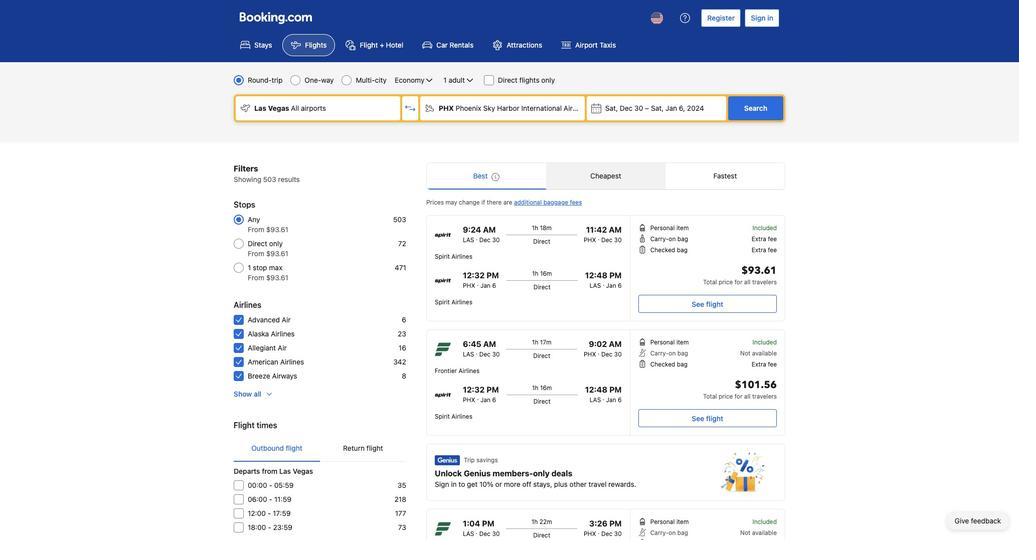 Task type: vqa. For each thing, say whether or not it's contained in the screenshot.
you've
no



Task type: locate. For each thing, give the bounding box(es) containing it.
1h 16m down "1h 17m"
[[532, 384, 552, 392]]

best
[[473, 172, 488, 180]]

phx phoenix sky harbor international airport
[[439, 104, 586, 112]]

2 checked from the top
[[650, 361, 675, 368]]

1 vertical spatial total
[[703, 393, 717, 400]]

sign right register
[[751, 14, 766, 22]]

dec inside 9:24 am las . dec 30
[[479, 236, 491, 244]]

jan inside sat, dec 30 – sat, jan 6, 2024 dropdown button
[[666, 104, 677, 112]]

available
[[752, 350, 777, 357], [752, 529, 777, 537]]

0 vertical spatial checked bag
[[650, 246, 688, 254]]

30 inside dropdown button
[[635, 104, 643, 112]]

30 for 1:04 pm
[[492, 530, 500, 538]]

- right 18:00
[[268, 523, 271, 532]]

total for $101.56
[[703, 393, 717, 400]]

dec inside 1:04 pm las . dec 30
[[479, 530, 491, 538]]

00:00 - 05:59
[[248, 481, 294, 490]]

3 spirit from the top
[[435, 413, 450, 420]]

2 from from the top
[[248, 249, 264, 258]]

1 vertical spatial 12:32 pm phx . jan 6
[[463, 385, 499, 404]]

1 vertical spatial in
[[451, 480, 457, 489]]

see for $101.56
[[692, 414, 704, 423]]

1 vertical spatial tab list
[[234, 435, 406, 462]]

direct
[[498, 76, 518, 84], [533, 238, 550, 245], [248, 239, 267, 248], [533, 283, 551, 291], [533, 352, 550, 360], [533, 398, 551, 405], [533, 532, 550, 539]]

2 item from the top
[[677, 339, 689, 346]]

2 price from the top
[[719, 393, 733, 400]]

2 vertical spatial included
[[753, 518, 777, 526]]

1 travelers from the top
[[752, 278, 777, 286]]

0 vertical spatial 1h 16m
[[532, 270, 552, 277]]

1 vertical spatial vegas
[[293, 467, 313, 475]]

2 see flight from the top
[[692, 414, 723, 423]]

1 vertical spatial extra fee
[[752, 246, 777, 254]]

1 vertical spatial 503
[[393, 215, 406, 224]]

only inside unlock genius members-only deals sign in to get 10% or more off stays, plus other travel rewards.
[[533, 469, 550, 478]]

- right 00:00
[[269, 481, 272, 490]]

prices
[[426, 199, 444, 206]]

2 fee from the top
[[768, 246, 777, 254]]

0 vertical spatial extra
[[752, 235, 766, 243]]

stays,
[[533, 480, 552, 489]]

2 checked bag from the top
[[650, 361, 688, 368]]

0 vertical spatial 12:32
[[463, 271, 485, 280]]

there
[[487, 199, 502, 206]]

included
[[753, 224, 777, 232], [753, 339, 777, 346], [753, 518, 777, 526]]

2 vertical spatial item
[[677, 518, 689, 526]]

$93.61 total price for all travelers
[[703, 264, 777, 286]]

1 horizontal spatial 503
[[393, 215, 406, 224]]

in left to
[[451, 480, 457, 489]]

only up stays,
[[533, 469, 550, 478]]

personal for $93.61
[[650, 224, 675, 232]]

dec inside 3:26 pm phx . dec 30
[[601, 530, 613, 538]]

american
[[248, 358, 278, 366]]

1 vertical spatial 1
[[248, 263, 251, 272]]

12:32 down frontier airlines
[[463, 385, 485, 394]]

2 personal from the top
[[650, 339, 675, 346]]

1 item from the top
[[677, 224, 689, 232]]

flight right return at the bottom of page
[[367, 444, 383, 452]]

only right the flights
[[541, 76, 555, 84]]

2 vertical spatial only
[[533, 469, 550, 478]]

price inside $101.56 total price for all travelers
[[719, 393, 733, 400]]

0 horizontal spatial sign
[[435, 480, 449, 489]]

flight left times
[[234, 421, 255, 430]]

0 vertical spatial included
[[753, 224, 777, 232]]

extra fee for $101.56
[[752, 361, 777, 368]]

12:00 - 17:59
[[248, 509, 291, 518]]

0 vertical spatial item
[[677, 224, 689, 232]]

12:32 down 9:24 am las . dec 30
[[463, 271, 485, 280]]

from up stop
[[248, 249, 264, 258]]

1 16m from the top
[[540, 270, 552, 277]]

pm
[[487, 271, 499, 280], [609, 271, 622, 280], [487, 385, 499, 394], [609, 385, 622, 394], [482, 519, 494, 528], [609, 519, 622, 528]]

2 not available from the top
[[740, 529, 777, 537]]

0 vertical spatial see flight
[[692, 300, 723, 308]]

12:32 pm phx . jan 6 for $101.56
[[463, 385, 499, 404]]

1 vertical spatial see flight
[[692, 414, 723, 423]]

sat, right –
[[651, 104, 664, 112]]

airways
[[272, 372, 297, 380]]

personal item for $101.56
[[650, 339, 689, 346]]

- left 11:59
[[269, 495, 272, 504]]

1h down 1h 18m
[[532, 270, 538, 277]]

0 vertical spatial air
[[282, 315, 291, 324]]

sat, left –
[[605, 104, 618, 112]]

. inside 3:26 pm phx . dec 30
[[598, 528, 600, 536]]

am for 11:42 am
[[609, 225, 622, 234]]

dec inside 6:45 am las . dec 30
[[479, 351, 491, 358]]

phx
[[439, 104, 454, 112], [584, 236, 596, 244], [463, 282, 475, 289], [584, 351, 596, 358], [463, 396, 475, 404], [584, 530, 596, 538]]

16m down 17m
[[540, 384, 552, 392]]

$93.61 inside 1 stop max from $93.61
[[266, 273, 288, 282]]

2 vertical spatial extra
[[752, 361, 766, 368]]

am right 9:24
[[483, 225, 496, 234]]

spirit for $93.61
[[435, 298, 450, 306]]

0 vertical spatial not
[[740, 350, 751, 357]]

503 up 72
[[393, 215, 406, 224]]

1 vertical spatial for
[[735, 393, 743, 400]]

deals
[[552, 469, 572, 478]]

airlines down 'advanced air'
[[271, 330, 295, 338]]

carry-on bag for $93.61
[[650, 235, 688, 243]]

0 vertical spatial on
[[669, 235, 676, 243]]

max
[[269, 263, 282, 272]]

las for 3:26
[[463, 530, 474, 538]]

may
[[446, 199, 457, 206]]

342
[[393, 358, 406, 366]]

pm right 3:26
[[609, 519, 622, 528]]

3 extra from the top
[[752, 361, 766, 368]]

1h down "1h 17m"
[[532, 384, 538, 392]]

am right 11:42
[[609, 225, 622, 234]]

0 vertical spatial price
[[719, 278, 733, 286]]

2 see flight button from the top
[[638, 409, 777, 427]]

checked for $101.56
[[650, 361, 675, 368]]

12:48 pm las . jan 6 down 9:02 am phx . dec 30
[[585, 385, 622, 404]]

0 vertical spatial carry-
[[650, 235, 669, 243]]

1h 16m for $101.56
[[532, 384, 552, 392]]

2 vertical spatial from
[[248, 273, 264, 282]]

dec down 6:45
[[479, 351, 491, 358]]

1 12:48 pm las . jan 6 from the top
[[585, 271, 622, 289]]

1 vertical spatial las
[[279, 467, 291, 475]]

1 vertical spatial checked
[[650, 361, 675, 368]]

12:48
[[585, 271, 608, 280], [585, 385, 608, 394]]

dec inside 11:42 am phx . dec 30
[[601, 236, 613, 244]]

1 vertical spatial see flight button
[[638, 409, 777, 427]]

1 vertical spatial sign
[[435, 480, 449, 489]]

am right 9:02
[[609, 340, 622, 349]]

air up alaska airlines
[[282, 315, 291, 324]]

feedback
[[971, 517, 1001, 525]]

12:48 pm las . jan 6
[[585, 271, 622, 289], [585, 385, 622, 404]]

0 vertical spatial extra fee
[[752, 235, 777, 243]]

3 fee from the top
[[768, 361, 777, 368]]

3 carry-on bag from the top
[[650, 529, 688, 537]]

frontier
[[435, 367, 457, 375]]

total inside $101.56 total price for all travelers
[[703, 393, 717, 400]]

1 for from the top
[[735, 278, 743, 286]]

airport right international
[[564, 104, 586, 112]]

1 carry- from the top
[[650, 235, 669, 243]]

1 vertical spatial available
[[752, 529, 777, 537]]

2 vertical spatial spirit
[[435, 413, 450, 420]]

stays
[[254, 41, 272, 49]]

from inside direct only from $93.61
[[248, 249, 264, 258]]

outbound
[[251, 444, 284, 452]]

1 for 1 adult
[[444, 76, 447, 84]]

30
[[635, 104, 643, 112], [492, 236, 500, 244], [614, 236, 622, 244], [492, 351, 500, 358], [614, 351, 622, 358], [492, 530, 500, 538], [614, 530, 622, 538]]

30 inside 11:42 am phx . dec 30
[[614, 236, 622, 244]]

2 personal item from the top
[[650, 339, 689, 346]]

0 vertical spatial see
[[692, 300, 704, 308]]

dec inside sat, dec 30 – sat, jan 6, 2024 dropdown button
[[620, 104, 633, 112]]

2 vertical spatial personal
[[650, 518, 675, 526]]

2 vertical spatial fee
[[768, 361, 777, 368]]

flight for flight times
[[234, 421, 255, 430]]

am inside 9:02 am phx . dec 30
[[609, 340, 622, 349]]

las inside 6:45 am las . dec 30
[[463, 351, 474, 358]]

flight left +
[[360, 41, 378, 49]]

0 vertical spatial sign
[[751, 14, 766, 22]]

0 vertical spatial 16m
[[540, 270, 552, 277]]

only down any from $93.61
[[269, 239, 283, 248]]

from down any
[[248, 225, 264, 234]]

2 vertical spatial spirit airlines
[[435, 413, 472, 420]]

show
[[234, 390, 252, 398]]

all
[[744, 278, 751, 286], [254, 390, 261, 398], [744, 393, 751, 400]]

dec left –
[[620, 104, 633, 112]]

1 vertical spatial 1h 16m
[[532, 384, 552, 392]]

. inside 6:45 am las . dec 30
[[476, 349, 478, 356]]

1 from from the top
[[248, 225, 264, 234]]

all for $101.56
[[744, 393, 751, 400]]

0 horizontal spatial vegas
[[268, 104, 289, 112]]

1 checked bag from the top
[[650, 246, 688, 254]]

- left the 17:59
[[268, 509, 271, 518]]

flight
[[360, 41, 378, 49], [234, 421, 255, 430]]

dec down 9:24
[[479, 236, 491, 244]]

1 checked from the top
[[650, 246, 675, 254]]

3 from from the top
[[248, 273, 264, 282]]

see flight down $101.56 total price for all travelers
[[692, 414, 723, 423]]

pm right 1:04
[[482, 519, 494, 528]]

additional
[[514, 199, 542, 206]]

1 spirit from the top
[[435, 253, 450, 260]]

showing
[[234, 175, 261, 184]]

1 vertical spatial checked bag
[[650, 361, 688, 368]]

0 vertical spatial not available
[[740, 350, 777, 357]]

for inside $101.56 total price for all travelers
[[735, 393, 743, 400]]

2 vertical spatial extra fee
[[752, 361, 777, 368]]

1 horizontal spatial sign
[[751, 14, 766, 22]]

. inside 1:04 pm las . dec 30
[[476, 528, 478, 536]]

dec down 11:42
[[601, 236, 613, 244]]

checked bag for $101.56
[[650, 361, 688, 368]]

30 inside 9:24 am las . dec 30
[[492, 236, 500, 244]]

spirit airlines down 9:24
[[435, 253, 472, 260]]

$101.56
[[735, 378, 777, 392]]

0 horizontal spatial las
[[254, 104, 266, 112]]

genius image
[[721, 452, 765, 493], [435, 455, 460, 465], [435, 455, 460, 465]]

3 item from the top
[[677, 518, 689, 526]]

for inside $93.61 total price for all travelers
[[735, 278, 743, 286]]

30 inside 1:04 pm las . dec 30
[[492, 530, 500, 538]]

30 for 9:24 am
[[492, 236, 500, 244]]

3 extra fee from the top
[[752, 361, 777, 368]]

2 travelers from the top
[[752, 393, 777, 400]]

air for allegiant air
[[278, 344, 287, 352]]

spirit airlines for $101.56
[[435, 413, 472, 420]]

1 included from the top
[[753, 224, 777, 232]]

checked for $93.61
[[650, 246, 675, 254]]

0 vertical spatial las
[[254, 104, 266, 112]]

1h 16m
[[532, 270, 552, 277], [532, 384, 552, 392]]

vegas left all
[[268, 104, 289, 112]]

. inside 9:24 am las . dec 30
[[476, 234, 478, 242]]

1 fee from the top
[[768, 235, 777, 243]]

allegiant
[[248, 344, 276, 352]]

0 vertical spatial tab list
[[427, 163, 785, 190]]

1 left adult
[[444, 76, 447, 84]]

1 vertical spatial 16m
[[540, 384, 552, 392]]

2 for from the top
[[735, 393, 743, 400]]

sign
[[751, 14, 766, 22], [435, 480, 449, 489]]

1 personal from the top
[[650, 224, 675, 232]]

las down "round-"
[[254, 104, 266, 112]]

for for $93.61
[[735, 278, 743, 286]]

1 vertical spatial see
[[692, 414, 704, 423]]

1 inside 1 stop max from $93.61
[[248, 263, 251, 272]]

0 vertical spatial flight
[[360, 41, 378, 49]]

1h left 18m
[[532, 224, 538, 232]]

see flight button down $101.56 total price for all travelers
[[638, 409, 777, 427]]

2 available from the top
[[752, 529, 777, 537]]

0 horizontal spatial in
[[451, 480, 457, 489]]

1 vertical spatial carry-
[[650, 350, 669, 357]]

1 12:48 from the top
[[585, 271, 608, 280]]

2 vertical spatial carry-on bag
[[650, 529, 688, 537]]

search
[[744, 104, 767, 112]]

0 horizontal spatial tab list
[[234, 435, 406, 462]]

1 left stop
[[248, 263, 251, 272]]

1h 16m down 1h 18m
[[532, 270, 552, 277]]

las up 05:59
[[279, 467, 291, 475]]

- for 00:00
[[269, 481, 272, 490]]

phx inside 11:42 am phx . dec 30
[[584, 236, 596, 244]]

30 inside 3:26 pm phx . dec 30
[[614, 530, 622, 538]]

18m
[[540, 224, 552, 232]]

tab list containing outbound flight
[[234, 435, 406, 462]]

taxis
[[600, 41, 616, 49]]

1
[[444, 76, 447, 84], [248, 263, 251, 272]]

personal item
[[650, 224, 689, 232], [650, 339, 689, 346], [650, 518, 689, 526]]

vegas up 05:59
[[293, 467, 313, 475]]

breeze
[[248, 372, 270, 380]]

to
[[459, 480, 465, 489]]

1 available from the top
[[752, 350, 777, 357]]

1 total from the top
[[703, 278, 717, 286]]

2 12:32 pm phx . jan 6 from the top
[[463, 385, 499, 404]]

30 inside 6:45 am las . dec 30
[[492, 351, 500, 358]]

2 vertical spatial carry-
[[650, 529, 669, 537]]

3 personal from the top
[[650, 518, 675, 526]]

2 extra from the top
[[752, 246, 766, 254]]

1 12:32 from the top
[[463, 271, 485, 280]]

0 vertical spatial for
[[735, 278, 743, 286]]

12:32 pm phx . jan 6 down 9:24 am las . dec 30
[[463, 271, 499, 289]]

rewards.
[[608, 480, 636, 489]]

2 12:32 from the top
[[463, 385, 485, 394]]

1 12:32 pm phx . jan 6 from the top
[[463, 271, 499, 289]]

1 extra fee from the top
[[752, 235, 777, 243]]

0 vertical spatial personal
[[650, 224, 675, 232]]

tab list containing best
[[427, 163, 785, 190]]

alaska
[[248, 330, 269, 338]]

0 vertical spatial carry-on bag
[[650, 235, 688, 243]]

show all
[[234, 390, 261, 398]]

2 spirit from the top
[[435, 298, 450, 306]]

dec down 1:04
[[479, 530, 491, 538]]

trip
[[272, 76, 283, 84]]

from down stop
[[248, 273, 264, 282]]

1 vertical spatial on
[[669, 350, 676, 357]]

1 vertical spatial fee
[[768, 246, 777, 254]]

1 see flight from the top
[[692, 300, 723, 308]]

2 sat, from the left
[[651, 104, 664, 112]]

airport left taxis on the right top of page
[[575, 41, 598, 49]]

2 on from the top
[[669, 350, 676, 357]]

1 vertical spatial from
[[248, 249, 264, 258]]

1 vertical spatial not available
[[740, 529, 777, 537]]

filters
[[234, 164, 258, 173]]

2 16m from the top
[[540, 384, 552, 392]]

12:48 pm las . jan 6 down 11:42 am phx . dec 30
[[585, 271, 622, 289]]

2 vertical spatial personal item
[[650, 518, 689, 526]]

dec down 9:02
[[601, 351, 613, 358]]

give
[[955, 517, 969, 525]]

1 vertical spatial personal
[[650, 339, 675, 346]]

las inside 1:04 pm las . dec 30
[[463, 530, 474, 538]]

. inside 11:42 am phx . dec 30
[[598, 234, 600, 242]]

sign inside sign in link
[[751, 14, 766, 22]]

30 for 9:02 am
[[614, 351, 622, 358]]

see flight button for $101.56
[[638, 409, 777, 427]]

0 vertical spatial personal item
[[650, 224, 689, 232]]

in inside unlock genius members-only deals sign in to get 10% or more off stays, plus other travel rewards.
[[451, 480, 457, 489]]

12:32 pm phx . jan 6 down frontier airlines
[[463, 385, 499, 404]]

more
[[504, 480, 520, 489]]

carry- for $93.61
[[650, 235, 669, 243]]

1 vertical spatial extra
[[752, 246, 766, 254]]

travelers inside $101.56 total price for all travelers
[[752, 393, 777, 400]]

1 horizontal spatial 1
[[444, 76, 447, 84]]

0 vertical spatial 12:48 pm las . jan 6
[[585, 271, 622, 289]]

city
[[375, 76, 387, 84]]

1 extra from the top
[[752, 235, 766, 243]]

1 personal item from the top
[[650, 224, 689, 232]]

.
[[476, 234, 478, 242], [598, 234, 600, 242], [477, 280, 479, 287], [603, 280, 604, 287], [476, 349, 478, 356], [598, 349, 600, 356], [477, 394, 479, 402], [603, 394, 604, 402], [476, 528, 478, 536], [598, 528, 600, 536]]

sign inside unlock genius members-only deals sign in to get 10% or more off stays, plus other travel rewards.
[[435, 480, 449, 489]]

travelers inside $93.61 total price for all travelers
[[752, 278, 777, 286]]

trip
[[464, 456, 475, 464]]

1 vertical spatial 12:48 pm las . jan 6
[[585, 385, 622, 404]]

1 horizontal spatial sat,
[[651, 104, 664, 112]]

car rentals
[[436, 41, 474, 49]]

return flight
[[343, 444, 383, 452]]

1 vertical spatial spirit airlines
[[435, 298, 472, 306]]

2 spirit airlines from the top
[[435, 298, 472, 306]]

0 vertical spatial 12:32 pm phx . jan 6
[[463, 271, 499, 289]]

dec inside 9:02 am phx . dec 30
[[601, 351, 613, 358]]

12:48 down 9:02 am phx . dec 30
[[585, 385, 608, 394]]

am inside 6:45 am las . dec 30
[[483, 340, 496, 349]]

0 vertical spatial total
[[703, 278, 717, 286]]

airlines right frontier
[[459, 367, 480, 375]]

12:48 down 11:42 am phx . dec 30
[[585, 271, 608, 280]]

las inside 9:24 am las . dec 30
[[463, 236, 474, 244]]

air up american airlines
[[278, 344, 287, 352]]

2 extra fee from the top
[[752, 246, 777, 254]]

dec for 9:24 am
[[479, 236, 491, 244]]

0 horizontal spatial 1
[[248, 263, 251, 272]]

0 vertical spatial checked
[[650, 246, 675, 254]]

departs
[[234, 467, 260, 475]]

spirit airlines
[[435, 253, 472, 260], [435, 298, 472, 306], [435, 413, 472, 420]]

all for $93.61
[[744, 278, 751, 286]]

am inside 9:24 am las . dec 30
[[483, 225, 496, 234]]

16m for $101.56
[[540, 384, 552, 392]]

dec for 11:42 am
[[601, 236, 613, 244]]

sign down unlock
[[435, 480, 449, 489]]

stops
[[234, 200, 255, 209]]

1 not from the top
[[740, 350, 751, 357]]

spirit airlines down frontier airlines
[[435, 413, 472, 420]]

218
[[395, 495, 406, 504]]

airport taxis link
[[553, 34, 625, 56]]

dec down 3:26
[[601, 530, 613, 538]]

1 inside popup button
[[444, 76, 447, 84]]

pm down 9:02 am phx . dec 30
[[609, 385, 622, 394]]

am right 6:45
[[483, 340, 496, 349]]

30 inside 9:02 am phx . dec 30
[[614, 351, 622, 358]]

1 see from the top
[[692, 300, 704, 308]]

- for 12:00
[[268, 509, 271, 518]]

1 vertical spatial 12:32
[[463, 385, 485, 394]]

on
[[669, 235, 676, 243], [669, 350, 676, 357], [669, 529, 676, 537]]

1 adult
[[444, 76, 465, 84]]

1 vertical spatial personal item
[[650, 339, 689, 346]]

$93.61 inside direct only from $93.61
[[266, 249, 288, 258]]

2 carry- from the top
[[650, 350, 669, 357]]

airlines up trip
[[452, 413, 472, 420]]

best image
[[492, 173, 500, 181], [492, 173, 500, 181]]

12:32 for $93.61
[[463, 271, 485, 280]]

flight
[[706, 300, 723, 308], [706, 414, 723, 423], [286, 444, 302, 452], [367, 444, 383, 452]]

see
[[692, 300, 704, 308], [692, 414, 704, 423]]

am inside 11:42 am phx . dec 30
[[609, 225, 622, 234]]

2 see from the top
[[692, 414, 704, 423]]

all inside button
[[254, 390, 261, 398]]

$93.61 inside any from $93.61
[[266, 225, 288, 234]]

1 carry-on bag from the top
[[650, 235, 688, 243]]

1 on from the top
[[669, 235, 676, 243]]

spirit airlines up 6:45
[[435, 298, 472, 306]]

sat,
[[605, 104, 618, 112], [651, 104, 664, 112]]

see flight down $93.61 total price for all travelers
[[692, 300, 723, 308]]

unlock genius members-only deals sign in to get 10% or more off stays, plus other travel rewards.
[[435, 469, 636, 489]]

airlines down 9:24
[[452, 253, 472, 260]]

1 price from the top
[[719, 278, 733, 286]]

503 left results
[[263, 175, 276, 184]]

0 vertical spatial 12:48
[[585, 271, 608, 280]]

2 12:48 pm las . jan 6 from the top
[[585, 385, 622, 404]]

16m down 18m
[[540, 270, 552, 277]]

2 carry-on bag from the top
[[650, 350, 688, 357]]

3 carry- from the top
[[650, 529, 669, 537]]

all
[[291, 104, 299, 112]]

1 vertical spatial included
[[753, 339, 777, 346]]

in right register
[[767, 14, 773, 22]]

0 horizontal spatial sat,
[[605, 104, 618, 112]]

2 1h 16m from the top
[[532, 384, 552, 392]]

0 vertical spatial see flight button
[[638, 295, 777, 313]]

tab list
[[427, 163, 785, 190], [234, 435, 406, 462]]

- for 18:00
[[268, 523, 271, 532]]

0 vertical spatial spirit
[[435, 253, 450, 260]]

extra fee for $93.61
[[752, 246, 777, 254]]

0 vertical spatial fee
[[768, 235, 777, 243]]

0 vertical spatial travelers
[[752, 278, 777, 286]]

0 vertical spatial available
[[752, 350, 777, 357]]

1 see flight button from the top
[[638, 295, 777, 313]]

hotel
[[386, 41, 403, 49]]

are
[[503, 199, 512, 206]]

personal
[[650, 224, 675, 232], [650, 339, 675, 346], [650, 518, 675, 526]]

bag
[[677, 235, 688, 243], [677, 246, 688, 254], [677, 350, 688, 357], [677, 361, 688, 368], [677, 529, 688, 537]]

all inside $93.61 total price for all travelers
[[744, 278, 751, 286]]

1 1h 16m from the top
[[532, 270, 552, 277]]

multi-
[[356, 76, 375, 84]]

2 vertical spatial on
[[669, 529, 676, 537]]

0 vertical spatial in
[[767, 14, 773, 22]]

phx inside 3:26 pm phx . dec 30
[[584, 530, 596, 538]]

outbound flight
[[251, 444, 302, 452]]

dec for 3:26 pm
[[601, 530, 613, 538]]

3:26
[[589, 519, 607, 528]]

1 vertical spatial 12:48
[[585, 385, 608, 394]]

2 total from the top
[[703, 393, 717, 400]]

$93.61
[[266, 225, 288, 234], [266, 249, 288, 258], [741, 264, 777, 277], [266, 273, 288, 282]]

flight right outbound
[[286, 444, 302, 452]]

total inside $93.61 total price for all travelers
[[703, 278, 717, 286]]

2 12:48 from the top
[[585, 385, 608, 394]]

booking.com logo image
[[240, 12, 312, 24], [240, 12, 312, 24]]

1 horizontal spatial flight
[[360, 41, 378, 49]]

see flight for $93.61
[[692, 300, 723, 308]]

11:42 am phx . dec 30
[[584, 225, 622, 244]]

price inside $93.61 total price for all travelers
[[719, 278, 733, 286]]

1 vertical spatial only
[[269, 239, 283, 248]]

item
[[677, 224, 689, 232], [677, 339, 689, 346], [677, 518, 689, 526]]

airlines
[[452, 253, 472, 260], [452, 298, 472, 306], [234, 300, 261, 309], [271, 330, 295, 338], [280, 358, 304, 366], [459, 367, 480, 375], [452, 413, 472, 420]]

personal item for $93.61
[[650, 224, 689, 232]]

all inside $101.56 total price for all travelers
[[744, 393, 751, 400]]

included for $93.61
[[753, 224, 777, 232]]

2 included from the top
[[753, 339, 777, 346]]

change
[[459, 199, 480, 206]]

see flight button down $93.61 total price for all travelers
[[638, 295, 777, 313]]

3 spirit airlines from the top
[[435, 413, 472, 420]]



Task type: describe. For each thing, give the bounding box(es) containing it.
1 sat, from the left
[[605, 104, 618, 112]]

06:00 - 11:59
[[248, 495, 291, 504]]

frontier airlines
[[435, 367, 480, 375]]

trip savings
[[464, 456, 498, 464]]

best button
[[427, 163, 546, 189]]

round-
[[248, 76, 272, 84]]

off
[[522, 480, 531, 489]]

0 vertical spatial vegas
[[268, 104, 289, 112]]

las for 9:02
[[463, 351, 474, 358]]

airlines up airways
[[280, 358, 304, 366]]

flights link
[[283, 34, 335, 56]]

9:02
[[589, 340, 607, 349]]

sign in
[[751, 14, 773, 22]]

american airlines
[[248, 358, 304, 366]]

- for 06:00
[[269, 495, 272, 504]]

1h left 22m
[[532, 518, 538, 526]]

travelers for $93.61
[[752, 278, 777, 286]]

1h 16m for $93.61
[[532, 270, 552, 277]]

give feedback
[[955, 517, 1001, 525]]

1 spirit airlines from the top
[[435, 253, 472, 260]]

give feedback button
[[947, 512, 1009, 530]]

departs from las vegas
[[234, 467, 313, 475]]

travelers for $101.56
[[752, 393, 777, 400]]

1 for 1 stop max from $93.61
[[248, 263, 251, 272]]

advanced
[[248, 315, 280, 324]]

1 vertical spatial airport
[[564, 104, 586, 112]]

177
[[395, 509, 406, 518]]

pm inside 1:04 pm las . dec 30
[[482, 519, 494, 528]]

pm down 6:45 am las . dec 30
[[487, 385, 499, 394]]

16
[[399, 344, 406, 352]]

other
[[570, 480, 587, 489]]

05:59
[[274, 481, 294, 490]]

10%
[[480, 480, 493, 489]]

503 inside filters showing 503 results
[[263, 175, 276, 184]]

item for $101.56
[[677, 339, 689, 346]]

am for 6:45 am
[[483, 340, 496, 349]]

12:32 for $101.56
[[463, 385, 485, 394]]

personal for $101.56
[[650, 339, 675, 346]]

from inside 1 stop max from $93.61
[[248, 273, 264, 282]]

16m for $93.61
[[540, 270, 552, 277]]

–
[[645, 104, 649, 112]]

9:02 am phx . dec 30
[[584, 340, 622, 358]]

see flight for $101.56
[[692, 414, 723, 423]]

airlines up advanced
[[234, 300, 261, 309]]

times
[[257, 421, 277, 430]]

$101.56 total price for all travelers
[[703, 378, 777, 400]]

savings
[[476, 456, 498, 464]]

total for $93.61
[[703, 278, 717, 286]]

0 vertical spatial only
[[541, 76, 555, 84]]

0 vertical spatial airport
[[575, 41, 598, 49]]

18:00
[[248, 523, 266, 532]]

11:42
[[586, 225, 607, 234]]

spirit for $101.56
[[435, 413, 450, 420]]

fastest
[[714, 172, 737, 180]]

unlock
[[435, 469, 462, 478]]

1 not available from the top
[[740, 350, 777, 357]]

from inside any from $93.61
[[248, 225, 264, 234]]

on for $101.56
[[669, 350, 676, 357]]

one-
[[305, 76, 321, 84]]

pm down 9:24 am las . dec 30
[[487, 271, 499, 280]]

way
[[321, 76, 334, 84]]

1:04 pm las . dec 30
[[463, 519, 500, 538]]

airports
[[301, 104, 326, 112]]

fee for $101.56
[[768, 361, 777, 368]]

12:00
[[248, 509, 266, 518]]

only inside direct only from $93.61
[[269, 239, 283, 248]]

on for $93.61
[[669, 235, 676, 243]]

register link
[[701, 9, 741, 27]]

12:48 pm las . jan 6 for $93.61
[[585, 271, 622, 289]]

any from $93.61
[[248, 215, 288, 234]]

fee for $93.61
[[768, 246, 777, 254]]

phx inside 9:02 am phx . dec 30
[[584, 351, 596, 358]]

1 adult button
[[443, 74, 476, 86]]

8
[[402, 372, 406, 380]]

3:26 pm phx . dec 30
[[584, 519, 622, 538]]

additional baggage fees link
[[514, 199, 582, 206]]

register
[[707, 14, 735, 22]]

30 for 3:26 pm
[[614, 530, 622, 538]]

car rentals link
[[414, 34, 482, 56]]

12:48 pm las . jan 6 for $101.56
[[585, 385, 622, 404]]

sat, dec 30 – sat, jan 6, 2024 button
[[587, 96, 726, 120]]

12:48 for $101.56
[[585, 385, 608, 394]]

stays link
[[232, 34, 281, 56]]

car
[[436, 41, 448, 49]]

dec for 9:02 am
[[601, 351, 613, 358]]

see for $93.61
[[692, 300, 704, 308]]

06:00
[[248, 495, 267, 504]]

dec for 6:45 am
[[479, 351, 491, 358]]

get
[[467, 480, 478, 489]]

outbound flight button
[[234, 435, 320, 461]]

pm inside 3:26 pm phx . dec 30
[[609, 519, 622, 528]]

35
[[398, 481, 406, 490]]

price for $93.61
[[719, 278, 733, 286]]

included for $101.56
[[753, 339, 777, 346]]

airlines up 6:45
[[452, 298, 472, 306]]

2024
[[687, 104, 704, 112]]

direct only from $93.61
[[248, 239, 288, 258]]

1h left 17m
[[532, 339, 538, 346]]

3 included from the top
[[753, 518, 777, 526]]

spirit airlines for $93.61
[[435, 298, 472, 306]]

direct flights only
[[498, 76, 555, 84]]

1 horizontal spatial in
[[767, 14, 773, 22]]

return flight button
[[320, 435, 406, 461]]

30 for 11:42 am
[[614, 236, 622, 244]]

for for $101.56
[[735, 393, 743, 400]]

rentals
[[450, 41, 474, 49]]

alaska airlines
[[248, 330, 295, 338]]

item for $93.61
[[677, 224, 689, 232]]

00:00
[[248, 481, 267, 490]]

flight down $101.56 total price for all travelers
[[706, 414, 723, 423]]

flight + hotel link
[[337, 34, 412, 56]]

1h 22m
[[532, 518, 552, 526]]

3 personal item from the top
[[650, 518, 689, 526]]

tab list for departs from las vegas
[[234, 435, 406, 462]]

flight for flight + hotel
[[360, 41, 378, 49]]

11:59
[[274, 495, 291, 504]]

economy
[[395, 76, 425, 84]]

or
[[495, 480, 502, 489]]

$93.61 inside $93.61 total price for all travelers
[[741, 264, 777, 277]]

17:59
[[273, 509, 291, 518]]

extra for $93.61
[[752, 246, 766, 254]]

2 not from the top
[[740, 529, 751, 537]]

. inside 9:02 am phx . dec 30
[[598, 349, 600, 356]]

advanced air
[[248, 315, 291, 324]]

sat, dec 30 – sat, jan 6, 2024
[[605, 104, 704, 112]]

pm down 11:42 am phx . dec 30
[[609, 271, 622, 280]]

73
[[398, 523, 406, 532]]

flights
[[519, 76, 540, 84]]

stop
[[253, 263, 267, 272]]

am for 9:24 am
[[483, 225, 496, 234]]

carry-on bag for $101.56
[[650, 350, 688, 357]]

3 on from the top
[[669, 529, 676, 537]]

flight down $93.61 total price for all travelers
[[706, 300, 723, 308]]

1 horizontal spatial las
[[279, 467, 291, 475]]

extra for $101.56
[[752, 361, 766, 368]]

see flight button for $93.61
[[638, 295, 777, 313]]

23
[[398, 330, 406, 338]]

airport taxis
[[575, 41, 616, 49]]

1 horizontal spatial vegas
[[293, 467, 313, 475]]

one-way
[[305, 76, 334, 84]]

am for 9:02 am
[[609, 340, 622, 349]]

tab list for prices may change if there are
[[427, 163, 785, 190]]

12:48 for $93.61
[[585, 271, 608, 280]]

price for $101.56
[[719, 393, 733, 400]]

sky
[[483, 104, 495, 112]]

carry- for $101.56
[[650, 350, 669, 357]]

12:32 pm phx . jan 6 for $93.61
[[463, 271, 499, 289]]

direct inside direct only from $93.61
[[248, 239, 267, 248]]

las for 11:42
[[463, 236, 474, 244]]

show all button
[[230, 385, 277, 403]]

breeze airways
[[248, 372, 297, 380]]

dec for 1:04 pm
[[479, 530, 491, 538]]

1h 18m
[[532, 224, 552, 232]]

checked bag for $93.61
[[650, 246, 688, 254]]

30 for 6:45 am
[[492, 351, 500, 358]]

air for advanced air
[[282, 315, 291, 324]]

471
[[395, 263, 406, 272]]

sign in link
[[745, 9, 779, 27]]

fees
[[570, 199, 582, 206]]



